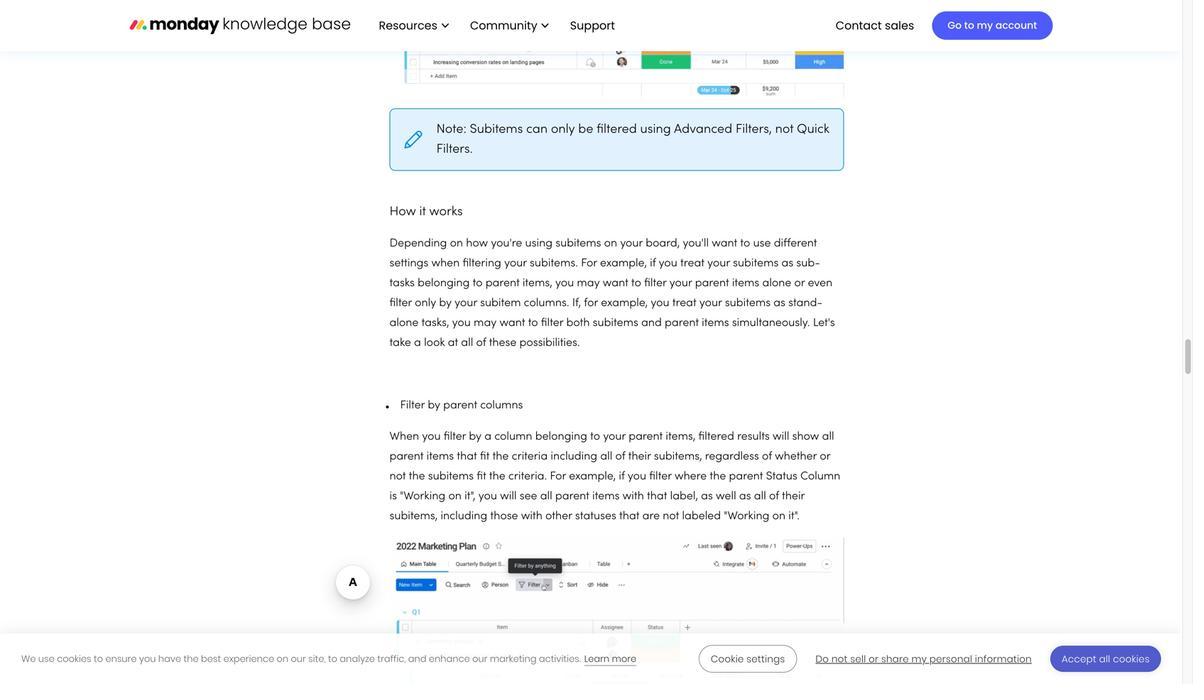 Task type: locate. For each thing, give the bounding box(es) containing it.
subitems, up where
[[654, 451, 702, 462]]

alone inside depending on how you're using subitems on your board, you'll want to use different settings when filtering your subitems. for example, if you treat your subitems as sub- tasks belonging to parent items, you may want to filter your parent items alone
[[762, 278, 792, 289]]

0 vertical spatial items,
[[523, 278, 552, 289]]

will left show
[[773, 432, 789, 442]]

items inside or even filter only by your subitem columns. if, for example, you treat your subitems as stand- alone tasks, you may want to filter both subitems and parent items simultaneously. let's take a look at all of these possibilities.
[[702, 318, 729, 329]]

a
[[414, 338, 421, 348], [485, 432, 492, 442]]

1 horizontal spatial or
[[820, 451, 831, 462]]

will left see
[[500, 491, 517, 502]]

including down it",
[[441, 511, 487, 522]]

my inside button
[[912, 652, 927, 666]]

their up for example, if you filter where the parent status column is "working on it", you will see all parent items with that label, as well as all of their subitems,
[[628, 451, 651, 462]]

to inside when you filter by a column belonging to your parent items, filtered results will show all parent items that fit the criteria including all of their subitems, regardless of whether or not the subitems fit the criteria.
[[590, 432, 600, 442]]

with down see
[[521, 511, 543, 522]]

1 horizontal spatial their
[[782, 491, 805, 502]]

may inside depending on how you're using subitems on your board, you'll want to use different settings when filtering your subitems. for example, if you treat your subitems as sub- tasks belonging to parent items, you may want to filter your parent items alone
[[577, 278, 600, 289]]

0 vertical spatial a
[[414, 338, 421, 348]]

will inside for example, if you filter where the parent status column is "working on it", you will see all parent items with that label, as well as all of their subitems,
[[500, 491, 517, 502]]

their up it".
[[782, 491, 805, 502]]

or right sell at the right
[[869, 652, 879, 666]]

0 horizontal spatial settings
[[390, 258, 428, 269]]

criteria.
[[508, 471, 547, 482]]

1 cookies from the left
[[57, 652, 91, 665]]

as
[[782, 258, 794, 269], [774, 298, 786, 309], [701, 491, 713, 502], [739, 491, 751, 502]]

0 horizontal spatial belonging
[[418, 278, 470, 289]]

that inside for example, if you filter where the parent status column is "working on it", you will see all parent items with that label, as well as all of their subitems,
[[647, 491, 667, 502]]

1 vertical spatial may
[[474, 318, 497, 329]]

0 vertical spatial including
[[551, 451, 597, 462]]

parent
[[486, 278, 520, 289], [695, 278, 729, 289], [665, 318, 699, 329], [443, 400, 477, 411], [629, 432, 663, 442], [390, 451, 424, 462], [729, 471, 763, 482], [555, 491, 589, 502]]

0 vertical spatial example,
[[600, 258, 647, 269]]

not left "quick"
[[775, 124, 794, 136]]

may inside or even filter only by your subitem columns. if, for example, you treat your subitems as stand- alone tasks, you may want to filter both subitems and parent items simultaneously. let's take a look at all of these possibilities.
[[474, 318, 497, 329]]

0 vertical spatial will
[[773, 432, 789, 442]]

2 horizontal spatial want
[[712, 238, 737, 249]]

filtered right be
[[597, 124, 637, 136]]

want inside or even filter only by your subitem columns. if, for example, you treat your subitems as stand- alone tasks, you may want to filter both subitems and parent items simultaneously. let's take a look at all of these possibilities.
[[500, 318, 525, 329]]

if up including those with other statuses that are not labeled "working on it".
[[619, 471, 625, 482]]

1 horizontal spatial only
[[551, 124, 575, 136]]

1 vertical spatial filtered
[[699, 432, 734, 442]]

1 horizontal spatial items,
[[666, 432, 696, 442]]

if down board,
[[650, 258, 656, 269]]

use right we
[[38, 652, 54, 665]]

filter up the possibilities.
[[541, 318, 563, 329]]

1 horizontal spatial cookies
[[1113, 652, 1150, 666]]

2 our from the left
[[472, 652, 488, 665]]

filters,
[[736, 124, 772, 136]]

1 vertical spatial "working
[[724, 511, 770, 522]]

have
[[158, 652, 181, 665]]

0 horizontal spatial including
[[441, 511, 487, 522]]

on right experience
[[277, 652, 288, 665]]

items left simultaneously.
[[702, 318, 729, 329]]

that up "are"
[[647, 491, 667, 502]]

items, inside when you filter by a column belonging to your parent items, filtered results will show all parent items that fit the criteria including all of their subitems, regardless of whether or not the subitems fit the criteria.
[[666, 432, 696, 442]]

filter down board,
[[644, 278, 667, 289]]

0 vertical spatial or
[[794, 278, 805, 289]]

fit left criteria
[[480, 451, 490, 462]]

1 horizontal spatial my
[[977, 18, 993, 32]]

for
[[581, 258, 597, 269], [550, 471, 566, 482]]

0 vertical spatial only
[[551, 124, 575, 136]]

contact sales
[[836, 17, 914, 33]]

2 horizontal spatial that
[[647, 491, 667, 502]]

1 vertical spatial only
[[415, 298, 436, 309]]

0 vertical spatial with
[[623, 491, 644, 502]]

items inside when you filter by a column belonging to your parent items, filtered results will show all parent items that fit the criteria including all of their subitems, regardless of whether or not the subitems fit the criteria.
[[427, 451, 454, 462]]

cookies right we
[[57, 652, 91, 665]]

where
[[675, 471, 707, 482]]

2 horizontal spatial or
[[869, 652, 879, 666]]

0 horizontal spatial items,
[[523, 278, 552, 289]]

a inside when you filter by a column belonging to your parent items, filtered results will show all parent items that fit the criteria including all of their subitems, regardless of whether or not the subitems fit the criteria.
[[485, 432, 492, 442]]

their inside for example, if you filter where the parent status column is "working on it", you will see all parent items with that label, as well as all of their subitems,
[[782, 491, 805, 502]]

example, right for
[[601, 298, 648, 309]]

1 horizontal spatial and
[[641, 318, 662, 329]]

on left how
[[450, 238, 463, 249]]

filtering
[[463, 258, 501, 269]]

settings right cookie
[[747, 652, 785, 666]]

0 horizontal spatial filtered
[[597, 124, 637, 136]]

you're
[[491, 238, 522, 249]]

1 horizontal spatial may
[[577, 278, 600, 289]]

a left look
[[414, 338, 421, 348]]

list
[[365, 0, 627, 51]]

by right filter
[[428, 400, 440, 411]]

0 vertical spatial for
[[581, 258, 597, 269]]

0 vertical spatial if
[[650, 258, 656, 269]]

0 vertical spatial their
[[628, 451, 651, 462]]

1 horizontal spatial for
[[581, 258, 597, 269]]

list containing resources
[[365, 0, 627, 51]]

my right share
[[912, 652, 927, 666]]

using inside subitems can only be filtered using advanced filters, not quick filters.
[[640, 124, 671, 136]]

enhance
[[429, 652, 470, 665]]

1 vertical spatial alone
[[390, 318, 419, 329]]

to inside main element
[[964, 18, 974, 32]]

cookies inside button
[[1113, 652, 1150, 666]]

0 horizontal spatial for
[[550, 471, 566, 482]]

settings
[[390, 258, 428, 269], [747, 652, 785, 666]]

0 horizontal spatial my
[[912, 652, 927, 666]]

including right criteria
[[551, 451, 597, 462]]

only up 'tasks,'
[[415, 298, 436, 309]]

1 horizontal spatial will
[[773, 432, 789, 442]]

0 vertical spatial use
[[753, 238, 771, 249]]

do
[[816, 652, 829, 666]]

items up simultaneously.
[[732, 278, 760, 289]]

0 horizontal spatial cookies
[[57, 652, 91, 665]]

possibilities.
[[520, 338, 580, 348]]

or left even
[[794, 278, 805, 289]]

subitems up simultaneously.
[[725, 298, 771, 309]]

community link
[[463, 13, 556, 38]]

use inside depending on how you're using subitems on your board, you'll want to use different settings when filtering your subitems. for example, if you treat your subitems as sub- tasks belonging to parent items, you may want to filter your parent items alone
[[753, 238, 771, 249]]

filter by parent columns
[[400, 400, 523, 411]]

cpt2210251537 1163x561.gif image
[[390, 538, 844, 684]]

using left advanced
[[640, 124, 671, 136]]

1 vertical spatial for
[[550, 471, 566, 482]]

1 vertical spatial want
[[603, 278, 628, 289]]

subitems up it",
[[428, 471, 474, 482]]

learn more link
[[584, 652, 637, 666]]

filter down filter by parent columns
[[444, 432, 466, 442]]

sales
[[885, 17, 914, 33]]

subitems, down is
[[390, 511, 438, 522]]

columns.
[[524, 298, 569, 309]]

resources
[[379, 17, 437, 33]]

of down status
[[769, 491, 779, 502]]

1 horizontal spatial alone
[[762, 278, 792, 289]]

my right go
[[977, 18, 993, 32]]

as up simultaneously.
[[774, 298, 786, 309]]

all right see
[[540, 491, 552, 502]]

your inside when you filter by a column belonging to your parent items, filtered results will show all parent items that fit the criteria including all of their subitems, regardless of whether or not the subitems fit the criteria.
[[603, 432, 626, 442]]

settings inside cookie settings "button"
[[747, 652, 785, 666]]

the down when
[[409, 471, 425, 482]]

our left site,
[[291, 652, 306, 665]]

1 vertical spatial fit
[[477, 471, 486, 482]]

cookies for use
[[57, 652, 91, 665]]

1 vertical spatial subitems,
[[390, 511, 438, 522]]

not up is
[[390, 471, 406, 482]]

if
[[650, 258, 656, 269], [619, 471, 625, 482]]

settings up tasks
[[390, 258, 428, 269]]

my inside main element
[[977, 18, 993, 32]]

"working inside for example, if you filter where the parent status column is "working on it", you will see all parent items with that label, as well as all of their subitems,
[[400, 491, 446, 502]]

not right do
[[832, 652, 848, 666]]

1 vertical spatial or
[[820, 451, 831, 462]]

of inside or even filter only by your subitem columns. if, for example, you treat your subitems as stand- alone tasks, you may want to filter both subitems and parent items simultaneously. let's take a look at all of these possibilities.
[[476, 338, 486, 348]]

that inside when you filter by a column belonging to your parent items, filtered results will show all parent items that fit the criteria including all of their subitems, regardless of whether or not the subitems fit the criteria.
[[457, 451, 477, 462]]

for inside for example, if you filter where the parent status column is "working on it", you will see all parent items with that label, as well as all of their subitems,
[[550, 471, 566, 482]]

with
[[623, 491, 644, 502], [521, 511, 543, 522]]

is
[[390, 491, 397, 502]]

0 horizontal spatial use
[[38, 652, 54, 665]]

dialog
[[0, 634, 1183, 684]]

1 vertical spatial belonging
[[535, 432, 587, 442]]

0 horizontal spatial may
[[474, 318, 497, 329]]

only left be
[[551, 124, 575, 136]]

0 vertical spatial belonging
[[418, 278, 470, 289]]

1 horizontal spatial using
[[640, 124, 671, 136]]

0 horizontal spatial with
[[521, 511, 543, 522]]

1 horizontal spatial subitems,
[[654, 451, 702, 462]]

2 vertical spatial by
[[469, 432, 482, 442]]

community
[[470, 17, 538, 33]]

tasks,
[[422, 318, 449, 329]]

1 vertical spatial will
[[500, 491, 517, 502]]

1 horizontal spatial that
[[619, 511, 640, 522]]

only
[[551, 124, 575, 136], [415, 298, 436, 309]]

dialog containing cookie settings
[[0, 634, 1183, 684]]

1 horizontal spatial if
[[650, 258, 656, 269]]

belonging
[[418, 278, 470, 289], [535, 432, 587, 442]]

all right at
[[461, 338, 473, 348]]

1 horizontal spatial our
[[472, 652, 488, 665]]

of left these
[[476, 338, 486, 348]]

example, inside depending on how you're using subitems on your board, you'll want to use different settings when filtering your subitems. for example, if you treat your subitems as sub- tasks belonging to parent items, you may want to filter your parent items alone
[[600, 258, 647, 269]]

filter
[[644, 278, 667, 289], [390, 298, 412, 309], [541, 318, 563, 329], [444, 432, 466, 442], [649, 471, 672, 482]]

regardless
[[705, 451, 759, 462]]

0 horizontal spatial only
[[415, 298, 436, 309]]

0 vertical spatial alone
[[762, 278, 792, 289]]

2 vertical spatial or
[[869, 652, 879, 666]]

1 vertical spatial a
[[485, 432, 492, 442]]

belonging inside depending on how you're using subitems on your board, you'll want to use different settings when filtering your subitems. for example, if you treat your subitems as sub- tasks belonging to parent items, you may want to filter your parent items alone
[[418, 278, 470, 289]]

the up "well"
[[710, 471, 726, 482]]

a inside or even filter only by your subitem columns. if, for example, you treat your subitems as stand- alone tasks, you may want to filter both subitems and parent items simultaneously. let's take a look at all of these possibilities.
[[414, 338, 421, 348]]

by down filter by parent columns
[[469, 432, 482, 442]]

filtered
[[597, 124, 637, 136], [699, 432, 734, 442]]

cookies for all
[[1113, 652, 1150, 666]]

not inside button
[[832, 652, 848, 666]]

the left criteria.
[[489, 471, 506, 482]]

stand-
[[789, 298, 823, 309]]

1 horizontal spatial including
[[551, 451, 597, 462]]

or up column
[[820, 451, 831, 462]]

contact
[[836, 17, 882, 33]]

the down the 'column' at left bottom
[[493, 451, 509, 462]]

contact sales link
[[829, 13, 922, 38]]

1 vertical spatial if
[[619, 471, 625, 482]]

advanced
[[674, 124, 732, 136]]

using up subitems. on the top
[[525, 238, 553, 249]]

our right the enhance
[[472, 652, 488, 665]]

by up 'tasks,'
[[439, 298, 452, 309]]

items inside depending on how you're using subitems on your board, you'll want to use different settings when filtering your subitems. for example, if you treat your subitems as sub- tasks belonging to parent items, you may want to filter your parent items alone
[[732, 278, 760, 289]]

resources link
[[372, 13, 456, 38]]

1 horizontal spatial belonging
[[535, 432, 587, 442]]

1 horizontal spatial settings
[[747, 652, 785, 666]]

main element
[[365, 0, 1053, 51]]

a left the 'column' at left bottom
[[485, 432, 492, 442]]

site,
[[308, 652, 326, 665]]

that up it",
[[457, 451, 477, 462]]

criteria
[[512, 451, 548, 462]]

"working
[[400, 491, 446, 502], [724, 511, 770, 522]]

example, up statuses
[[569, 471, 616, 482]]

treat
[[680, 258, 705, 269], [672, 298, 697, 309]]

2 cookies from the left
[[1113, 652, 1150, 666]]

cookies
[[57, 652, 91, 665], [1113, 652, 1150, 666]]

0 vertical spatial and
[[641, 318, 662, 329]]

0 horizontal spatial alone
[[390, 318, 419, 329]]

1 vertical spatial items,
[[666, 432, 696, 442]]

0 vertical spatial may
[[577, 278, 600, 289]]

will
[[773, 432, 789, 442], [500, 491, 517, 502]]

1 vertical spatial that
[[647, 491, 667, 502]]

1 vertical spatial treat
[[672, 298, 697, 309]]

filters.
[[436, 144, 473, 156]]

1 vertical spatial example,
[[601, 298, 648, 309]]

including those with other statuses that are not labeled "working on it".
[[441, 511, 803, 522]]

support link
[[563, 13, 627, 38], [570, 17, 619, 33]]

items down filter by parent columns
[[427, 451, 454, 462]]

1 vertical spatial and
[[408, 652, 427, 665]]

0 horizontal spatial will
[[500, 491, 517, 502]]

the left best
[[184, 652, 199, 665]]

support
[[570, 17, 615, 33]]

items,
[[523, 278, 552, 289], [666, 432, 696, 442]]

1 horizontal spatial with
[[623, 491, 644, 502]]

0 vertical spatial settings
[[390, 258, 428, 269]]

results
[[737, 432, 770, 442]]

alone up stand-
[[762, 278, 792, 289]]

1 vertical spatial using
[[525, 238, 553, 249]]

2 vertical spatial example,
[[569, 471, 616, 482]]

subitems up subitems. on the top
[[556, 238, 601, 249]]

be
[[578, 124, 593, 136]]

filter left where
[[649, 471, 672, 482]]

belonging up criteria
[[535, 432, 587, 442]]

filter inside when you filter by a column belonging to your parent items, filtered results will show all parent items that fit the criteria including all of their subitems, regardless of whether or not the subitems fit the criteria.
[[444, 432, 466, 442]]

may down subitem
[[474, 318, 497, 329]]

both
[[566, 318, 590, 329]]

1 horizontal spatial a
[[485, 432, 492, 442]]

belonging down when
[[418, 278, 470, 289]]

as left the sub-
[[782, 258, 794, 269]]

you inside dialog
[[139, 652, 156, 665]]

it",
[[465, 491, 476, 502]]

you
[[659, 258, 678, 269], [555, 278, 574, 289], [651, 298, 670, 309], [452, 318, 471, 329], [422, 432, 441, 442], [628, 471, 646, 482], [479, 491, 497, 502], [139, 652, 156, 665]]

of up for example, if you filter where the parent status column is "working on it", you will see all parent items with that label, as well as all of their subitems,
[[615, 451, 625, 462]]

items, up where
[[666, 432, 696, 442]]

1 vertical spatial use
[[38, 652, 54, 665]]

all right accept
[[1099, 652, 1111, 666]]

on inside for example, if you filter where the parent status column is "working on it", you will see all parent items with that label, as well as all of their subitems,
[[449, 491, 462, 502]]

0 horizontal spatial that
[[457, 451, 477, 462]]

1 horizontal spatial "working
[[724, 511, 770, 522]]

all
[[461, 338, 473, 348], [822, 432, 834, 442], [600, 451, 613, 462], [540, 491, 552, 502], [754, 491, 766, 502], [1099, 652, 1111, 666]]

can
[[526, 124, 548, 136]]

their
[[628, 451, 651, 462], [782, 491, 805, 502]]

parent inside or even filter only by your subitem columns. if, for example, you treat your subitems as stand- alone tasks, you may want to filter both subitems and parent items simultaneously. let's take a look at all of these possibilities.
[[665, 318, 699, 329]]

as left "well"
[[701, 491, 713, 502]]

if inside depending on how you're using subitems on your board, you'll want to use different settings when filtering your subitems. for example, if you treat your subitems as sub- tasks belonging to parent items, you may want to filter your parent items alone
[[650, 258, 656, 269]]

0 vertical spatial filtered
[[597, 124, 637, 136]]

filtered inside when you filter by a column belonging to your parent items, filtered results will show all parent items that fit the criteria including all of their subitems, regardless of whether or not the subitems fit the criteria.
[[699, 432, 734, 442]]

fit left criteria.
[[477, 471, 486, 482]]

marketing
[[490, 652, 537, 665]]

accept
[[1062, 652, 1097, 666]]

with up including those with other statuses that are not labeled "working on it".
[[623, 491, 644, 502]]

example, down board,
[[600, 258, 647, 269]]

items, up columns.
[[523, 278, 552, 289]]

"working right is
[[400, 491, 446, 502]]

including inside when you filter by a column belonging to your parent items, filtered results will show all parent items that fit the criteria including all of their subitems, regardless of whether or not the subitems fit the criteria.
[[551, 451, 597, 462]]

including
[[551, 451, 597, 462], [441, 511, 487, 522]]

your
[[620, 238, 643, 249], [504, 258, 527, 269], [708, 258, 730, 269], [670, 278, 692, 289], [455, 298, 477, 309], [700, 298, 722, 309], [603, 432, 626, 442]]

1 horizontal spatial want
[[603, 278, 628, 289]]

"working down "well"
[[724, 511, 770, 522]]

0 horizontal spatial "working
[[400, 491, 446, 502]]

that
[[457, 451, 477, 462], [647, 491, 667, 502], [619, 511, 640, 522]]

subitems
[[470, 124, 523, 136]]

may up for
[[577, 278, 600, 289]]

alone up the take
[[390, 318, 419, 329]]

when
[[390, 432, 419, 442]]

1 horizontal spatial use
[[753, 238, 771, 249]]

items up statuses
[[592, 491, 620, 502]]

by inside when you filter by a column belonging to your parent items, filtered results will show all parent items that fit the criteria including all of their subitems, regardless of whether or not the subitems fit the criteria.
[[469, 432, 482, 442]]

go to my account
[[948, 18, 1037, 32]]

use
[[753, 238, 771, 249], [38, 652, 54, 665]]

filtered up regardless
[[699, 432, 734, 442]]

subitems inside when you filter by a column belonging to your parent items, filtered results will show all parent items that fit the criteria including all of their subitems, regardless of whether or not the subitems fit the criteria.
[[428, 471, 474, 482]]

0 vertical spatial my
[[977, 18, 993, 32]]

subitems, inside for example, if you filter where the parent status column is "working on it", you will see all parent items with that label, as well as all of their subitems,
[[390, 511, 438, 522]]

0 horizontal spatial subitems,
[[390, 511, 438, 522]]

items inside for example, if you filter where the parent status column is "working on it", you will see all parent items with that label, as well as all of their subitems,
[[592, 491, 620, 502]]

0 vertical spatial "working
[[400, 491, 446, 502]]

1 vertical spatial their
[[782, 491, 805, 502]]

by
[[439, 298, 452, 309], [428, 400, 440, 411], [469, 432, 482, 442]]

cookies right accept
[[1113, 652, 1150, 666]]

for example, if you filter where the parent status column is "working on it", you will see all parent items with that label, as well as all of their subitems,
[[390, 471, 841, 522]]

and inside or even filter only by your subitem columns. if, for example, you treat your subitems as stand- alone tasks, you may want to filter both subitems and parent items simultaneously. let's take a look at all of these possibilities.
[[641, 318, 662, 329]]

0 horizontal spatial want
[[500, 318, 525, 329]]

on left it",
[[449, 491, 462, 502]]

of inside for example, if you filter where the parent status column is "working on it", you will see all parent items with that label, as well as all of their subitems,
[[769, 491, 779, 502]]

0 horizontal spatial if
[[619, 471, 625, 482]]

1 horizontal spatial filtered
[[699, 432, 734, 442]]

do not sell or share my personal information
[[816, 652, 1032, 666]]

for right criteria.
[[550, 471, 566, 482]]

you inside when you filter by a column belonging to your parent items, filtered results will show all parent items that fit the criteria including all of their subitems, regardless of whether or not the subitems fit the criteria.
[[422, 432, 441, 442]]

the
[[493, 451, 509, 462], [409, 471, 425, 482], [489, 471, 506, 482], [710, 471, 726, 482], [184, 652, 199, 665]]

that left "are"
[[619, 511, 640, 522]]

0 vertical spatial by
[[439, 298, 452, 309]]

0 horizontal spatial or
[[794, 278, 805, 289]]

not right "are"
[[663, 511, 679, 522]]

0 vertical spatial that
[[457, 451, 477, 462]]

for right subitems. on the top
[[581, 258, 597, 269]]

1 vertical spatial my
[[912, 652, 927, 666]]

use left different
[[753, 238, 771, 249]]

0 horizontal spatial their
[[628, 451, 651, 462]]



Task type: describe. For each thing, give the bounding box(es) containing it.
1 vertical spatial by
[[428, 400, 440, 411]]

subitems down different
[[733, 258, 779, 269]]

show
[[792, 432, 819, 442]]

do not sell or share my personal information button
[[804, 646, 1043, 672]]

subitems down for
[[593, 318, 638, 329]]

if inside for example, if you filter where the parent status column is "working on it", you will see all parent items with that label, as well as all of their subitems,
[[619, 471, 625, 482]]

on left it".
[[773, 511, 786, 522]]

sub-
[[797, 258, 820, 269]]

settings inside depending on how you're using subitems on your board, you'll want to use different settings when filtering your subitems. for example, if you treat your subitems as sub- tasks belonging to parent items, you may want to filter your parent items alone
[[390, 258, 428, 269]]

as right "well"
[[739, 491, 751, 502]]

as inside or even filter only by your subitem columns. if, for example, you treat your subitems as stand- alone tasks, you may want to filter both subitems and parent items simultaneously. let's take a look at all of these possibilities.
[[774, 298, 786, 309]]

works
[[429, 206, 463, 218]]

treat inside depending on how you're using subitems on your board, you'll want to use different settings when filtering your subitems. for example, if you treat your subitems as sub- tasks belonging to parent items, you may want to filter your parent items alone
[[680, 258, 705, 269]]

cpt2209111149 1150x655.gif image
[[390, 0, 844, 97]]

their inside when you filter by a column belonging to your parent items, filtered results will show all parent items that fit the criteria including all of their subitems, regardless of whether or not the subitems fit the criteria.
[[628, 451, 651, 462]]

only inside or even filter only by your subitem columns. if, for example, you treat your subitems as stand- alone tasks, you may want to filter both subitems and parent items simultaneously. let's take a look at all of these possibilities.
[[415, 298, 436, 309]]

depending
[[390, 238, 447, 249]]

accept all cookies button
[[1051, 646, 1161, 672]]

sell
[[850, 652, 866, 666]]

or even filter only by your subitem columns. if, for example, you treat your subitems as stand- alone tasks, you may want to filter both subitems and parent items simultaneously. let's take a look at all of these possibilities.
[[390, 278, 835, 348]]

filter down tasks
[[390, 298, 412, 309]]

note:
[[436, 124, 470, 136]]

personal
[[930, 652, 973, 666]]

column
[[801, 471, 841, 482]]

all inside button
[[1099, 652, 1111, 666]]

treat inside or even filter only by your subitem columns. if, for example, you treat your subitems as stand- alone tasks, you may want to filter both subitems and parent items simultaneously. let's take a look at all of these possibilities.
[[672, 298, 697, 309]]

status
[[766, 471, 798, 482]]

subitems.
[[530, 258, 578, 269]]

let's
[[813, 318, 835, 329]]

statuses
[[575, 511, 616, 522]]

other
[[546, 511, 572, 522]]

by inside or even filter only by your subitem columns. if, for example, you treat your subitems as stand- alone tasks, you may want to filter both subitems and parent items simultaneously. let's take a look at all of these possibilities.
[[439, 298, 452, 309]]

filtered inside subitems can only be filtered using advanced filters, not quick filters.
[[597, 124, 637, 136]]

not inside when you filter by a column belonging to your parent items, filtered results will show all parent items that fit the criteria including all of their subitems, regardless of whether or not the subitems fit the criteria.
[[390, 471, 406, 482]]

monday.com logo image
[[130, 10, 351, 40]]

column
[[495, 432, 532, 442]]

traffic,
[[377, 652, 406, 665]]

account
[[996, 18, 1037, 32]]

cookie settings button
[[699, 645, 797, 673]]

board,
[[646, 238, 680, 249]]

these
[[489, 338, 517, 348]]

cookie settings
[[711, 652, 785, 666]]

on inside dialog
[[277, 652, 288, 665]]

all up for example, if you filter where the parent status column is "working on it", you will see all parent items with that label, as well as all of their subitems,
[[600, 451, 613, 462]]

best
[[201, 652, 221, 665]]

more
[[612, 652, 637, 665]]

all right show
[[822, 432, 834, 442]]

analyze
[[340, 652, 375, 665]]

it
[[419, 206, 426, 218]]

go
[[948, 18, 962, 32]]

whether
[[775, 451, 817, 462]]

filter inside depending on how you're using subitems on your board, you'll want to use different settings when filtering your subitems. for example, if you treat your subitems as sub- tasks belonging to parent items, you may want to filter your parent items alone
[[644, 278, 667, 289]]

it".
[[789, 511, 800, 522]]

the inside dialog
[[184, 652, 199, 665]]

0 vertical spatial fit
[[480, 451, 490, 462]]

1 our from the left
[[291, 652, 306, 665]]

when
[[431, 258, 460, 269]]

information
[[975, 652, 1032, 666]]

even
[[808, 278, 833, 289]]

0 vertical spatial want
[[712, 238, 737, 249]]

example, inside or even filter only by your subitem columns. if, for example, you treat your subitems as stand- alone tasks, you may want to filter both subitems and parent items simultaneously. let's take a look at all of these possibilities.
[[601, 298, 648, 309]]

subitems, inside when you filter by a column belonging to your parent items, filtered results will show all parent items that fit the criteria including all of their subitems, regardless of whether or not the subitems fit the criteria.
[[654, 451, 702, 462]]

if,
[[572, 298, 581, 309]]

activities.
[[539, 652, 581, 665]]

those
[[490, 511, 518, 522]]

well
[[716, 491, 736, 502]]

of down results on the right of page
[[762, 451, 772, 462]]

filter inside for example, if you filter where the parent status column is "working on it", you will see all parent items with that label, as well as all of their subitems,
[[649, 471, 672, 482]]

the inside for example, if you filter where the parent status column is "working on it", you will see all parent items with that label, as well as all of their subitems,
[[710, 471, 726, 482]]

1 vertical spatial with
[[521, 511, 543, 522]]

columns
[[480, 400, 523, 411]]

0 horizontal spatial and
[[408, 652, 427, 665]]

using inside depending on how you're using subitems on your board, you'll want to use different settings when filtering your subitems. for example, if you treat your subitems as sub- tasks belonging to parent items, you may want to filter your parent items alone
[[525, 238, 553, 249]]

belonging inside when you filter by a column belonging to your parent items, filtered results will show all parent items that fit the criteria including all of their subitems, regardless of whether or not the subitems fit the criteria.
[[535, 432, 587, 442]]

ensure
[[105, 652, 137, 665]]

subitems can only be filtered using advanced filters, not quick filters.
[[436, 124, 829, 156]]

label,
[[670, 491, 698, 502]]

filter
[[400, 400, 425, 411]]

to inside or even filter only by your subitem columns. if, for example, you treat your subitems as stand- alone tasks, you may want to filter both subitems and parent items simultaneously. let's take a look at all of these possibilities.
[[528, 318, 538, 329]]

are
[[643, 511, 660, 522]]

with inside for example, if you filter where the parent status column is "working on it", you will see all parent items with that label, as well as all of their subitems,
[[623, 491, 644, 502]]

we
[[21, 652, 36, 665]]

cookie
[[711, 652, 744, 666]]

for
[[584, 298, 598, 309]]

different
[[774, 238, 817, 249]]

simultaneously.
[[732, 318, 810, 329]]

as inside depending on how you're using subitems on your board, you'll want to use different settings when filtering your subitems. for example, if you treat your subitems as sub- tasks belonging to parent items, you may want to filter your parent items alone
[[782, 258, 794, 269]]

labeled
[[682, 511, 721, 522]]

only inside subitems can only be filtered using advanced filters, not quick filters.
[[551, 124, 575, 136]]

all inside or even filter only by your subitem columns. if, for example, you treat your subitems as stand- alone tasks, you may want to filter both subitems and parent items simultaneously. let's take a look at all of these possibilities.
[[461, 338, 473, 348]]

when you filter by a column belonging to your parent items, filtered results will show all parent items that fit the criteria including all of their subitems, regardless of whether or not the subitems fit the criteria.
[[390, 432, 834, 482]]

how
[[390, 206, 416, 218]]

2 vertical spatial that
[[619, 511, 640, 522]]

share
[[881, 652, 909, 666]]

how
[[466, 238, 488, 249]]

will inside when you filter by a column belonging to your parent items, filtered results will show all parent items that fit the criteria including all of their subitems, regardless of whether or not the subitems fit the criteria.
[[773, 432, 789, 442]]

you'll
[[683, 238, 709, 249]]

alone inside or even filter only by your subitem columns. if, for example, you treat your subitems as stand- alone tasks, you may want to filter both subitems and parent items simultaneously. let's take a look at all of these possibilities.
[[390, 318, 419, 329]]

for inside depending on how you're using subitems on your board, you'll want to use different settings when filtering your subitems. for example, if you treat your subitems as sub- tasks belonging to parent items, you may want to filter your parent items alone
[[581, 258, 597, 269]]

accept all cookies
[[1062, 652, 1150, 666]]

at
[[448, 338, 458, 348]]

subitem
[[480, 298, 521, 309]]

or inside when you filter by a column belonging to your parent items, filtered results will show all parent items that fit the criteria including all of their subitems, regardless of whether or not the subitems fit the criteria.
[[820, 451, 831, 462]]

on left board,
[[604, 238, 617, 249]]

items, inside depending on how you're using subitems on your board, you'll want to use different settings when filtering your subitems. for example, if you treat your subitems as sub- tasks belonging to parent items, you may want to filter your parent items alone
[[523, 278, 552, 289]]

tasks
[[390, 278, 415, 289]]

example, inside for example, if you filter where the parent status column is "working on it", you will see all parent items with that label, as well as all of their subitems,
[[569, 471, 616, 482]]

quick
[[797, 124, 829, 136]]

not inside subitems can only be filtered using advanced filters, not quick filters.
[[775, 124, 794, 136]]

1 vertical spatial including
[[441, 511, 487, 522]]

experience
[[223, 652, 274, 665]]

all down status
[[754, 491, 766, 502]]

depending on how you're using subitems on your board, you'll want to use different settings when filtering your subitems. for example, if you treat your subitems as sub- tasks belonging to parent items, you may want to filter your parent items alone
[[390, 238, 820, 289]]

or inside button
[[869, 652, 879, 666]]

look
[[424, 338, 445, 348]]

learn
[[584, 652, 610, 665]]

see
[[520, 491, 537, 502]]

go to my account link
[[932, 11, 1053, 40]]

take
[[390, 338, 411, 348]]

or inside or even filter only by your subitem columns. if, for example, you treat your subitems as stand- alone tasks, you may want to filter both subitems and parent items simultaneously. let's take a look at all of these possibilities.
[[794, 278, 805, 289]]



Task type: vqa. For each thing, say whether or not it's contained in the screenshot.
way
no



